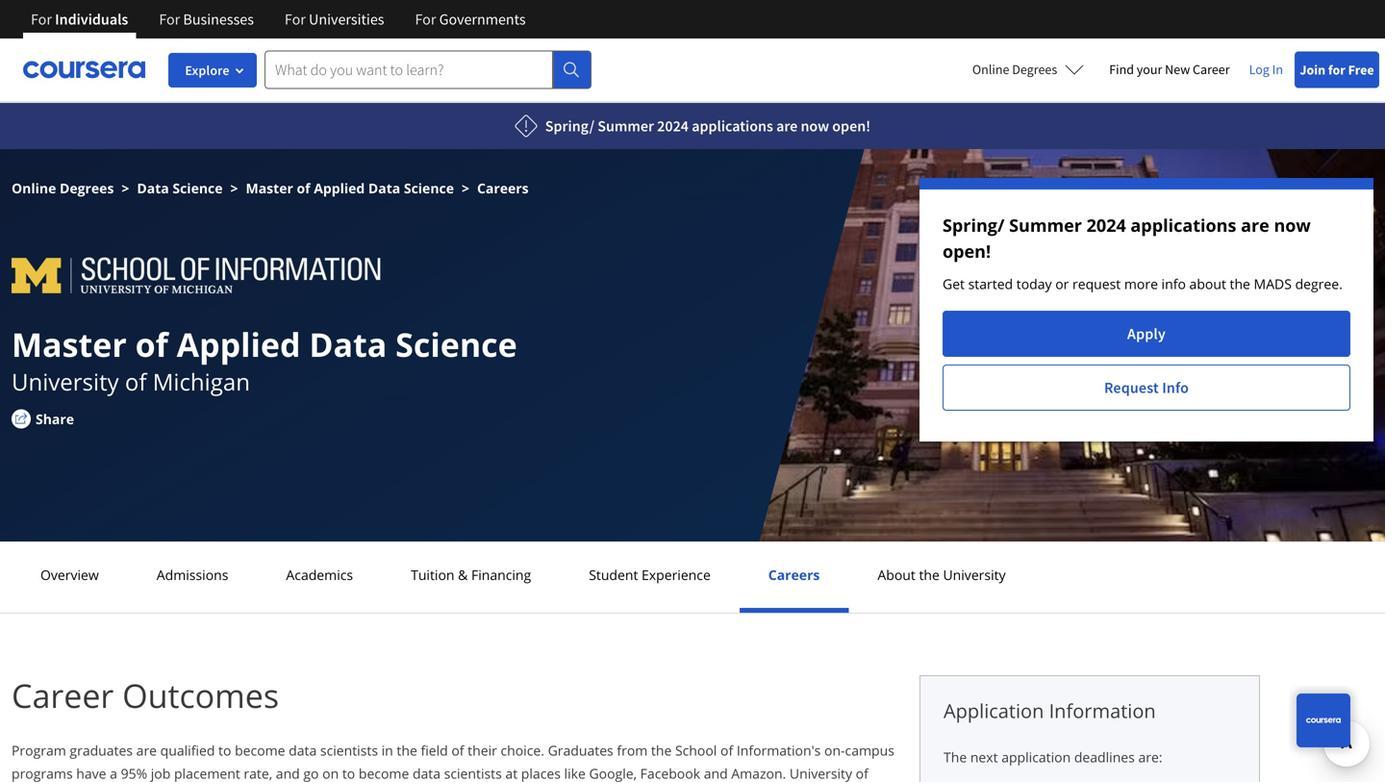 Task type: vqa. For each thing, say whether or not it's contained in the screenshot.
the rightmost you'll
no



Task type: describe. For each thing, give the bounding box(es) containing it.
0 horizontal spatial applications
[[692, 116, 774, 136]]

&
[[458, 566, 468, 584]]

log in link
[[1240, 58, 1293, 81]]

1 horizontal spatial to
[[342, 764, 355, 782]]

get started today or request more info about the mads degree.
[[943, 275, 1343, 293]]

master inside master of applied data science university of michigan
[[12, 322, 127, 367]]

master of applied data science university of michigan
[[12, 322, 517, 397]]

financing
[[471, 566, 531, 584]]

application
[[1002, 748, 1071, 766]]

online degrees > data science > master of applied data science > careers
[[12, 179, 529, 197]]

overview
[[40, 566, 99, 584]]

log
[[1250, 61, 1270, 78]]

qualified
[[160, 741, 215, 760]]

field
[[421, 741, 448, 760]]

request
[[1105, 378, 1159, 397]]

program
[[12, 741, 66, 760]]

academics link
[[280, 566, 359, 584]]

1 horizontal spatial now
[[1274, 214, 1311, 237]]

0 horizontal spatial summer
[[598, 116, 654, 136]]

online for online degrees
[[973, 61, 1010, 78]]

banner navigation
[[15, 0, 541, 38]]

overview link
[[35, 566, 105, 584]]

careers link
[[763, 566, 826, 584]]

like
[[564, 764, 586, 782]]

admissions link
[[151, 566, 234, 584]]

in
[[1273, 61, 1284, 78]]

about the university
[[878, 566, 1006, 584]]

are:
[[1139, 748, 1163, 766]]

1 horizontal spatial careers
[[769, 566, 820, 584]]

online degrees button
[[957, 48, 1100, 90]]

about
[[1190, 275, 1227, 293]]

request info button
[[943, 365, 1351, 411]]

data for >
[[137, 179, 169, 197]]

online degrees link
[[12, 179, 114, 197]]

in
[[382, 741, 393, 760]]

find your new career
[[1110, 61, 1230, 78]]

google,
[[589, 764, 637, 782]]

explore button
[[168, 53, 257, 88]]

their
[[468, 741, 497, 760]]

0 vertical spatial to
[[218, 741, 231, 760]]

science for applied
[[396, 322, 517, 367]]

apply
[[1128, 324, 1166, 344]]

0 vertical spatial scientists
[[320, 741, 378, 760]]

join for free
[[1300, 61, 1375, 78]]

find your new career link
[[1100, 58, 1240, 82]]

0 vertical spatial careers
[[477, 179, 529, 197]]

0 vertical spatial spring/ summer 2024 applications are now open!
[[545, 116, 871, 136]]

find
[[1110, 61, 1134, 78]]

coursera image
[[23, 54, 145, 85]]

places
[[521, 764, 561, 782]]

95%
[[121, 764, 147, 782]]

the
[[944, 748, 967, 766]]

student
[[589, 566, 638, 584]]

application information
[[944, 698, 1156, 724]]

are inside 'program graduates are qualified to become data scientists in the field of their choice. graduates from the school of information's on-campus programs have a 95% job placement rate, and go on to become data scientists at places like google, facebook and amazon. university o'
[[136, 741, 157, 760]]

1 and from the left
[[276, 764, 300, 782]]

1 vertical spatial applications
[[1131, 214, 1237, 237]]

today
[[1017, 275, 1052, 293]]

graduates
[[548, 741, 614, 760]]

0 vertical spatial master
[[246, 179, 293, 197]]

from
[[617, 741, 648, 760]]

choice.
[[501, 741, 545, 760]]

rate,
[[244, 764, 272, 782]]

a
[[110, 764, 117, 782]]

career outcomes
[[12, 673, 279, 718]]

for for universities
[[285, 10, 306, 29]]

mads
[[1254, 275, 1292, 293]]

data for applied
[[309, 322, 387, 367]]

for universities
[[285, 10, 384, 29]]

get
[[943, 275, 965, 293]]

request info
[[1105, 378, 1189, 397]]

for governments
[[415, 10, 526, 29]]

master of applied data science link
[[246, 179, 454, 197]]

for individuals
[[31, 10, 128, 29]]

data science link
[[137, 179, 223, 197]]

1 horizontal spatial summer
[[1009, 214, 1082, 237]]

3 > from the left
[[462, 179, 470, 197]]

info
[[1162, 275, 1186, 293]]

amazon.
[[732, 764, 786, 782]]

are inside "spring/ summer 2024 applications are now open!"
[[1241, 214, 1270, 237]]

log in
[[1250, 61, 1284, 78]]

program graduates are qualified to become data scientists in the field of their choice. graduates from the school of information's on-campus programs have a 95% job placement rate, and go on to become data scientists at places like google, facebook and amazon. university o
[[12, 741, 895, 782]]

school
[[675, 741, 717, 760]]

deadlines
[[1075, 748, 1135, 766]]

have
[[76, 764, 106, 782]]

2 and from the left
[[704, 764, 728, 782]]

0 horizontal spatial spring/
[[545, 116, 595, 136]]

0 vertical spatial data
[[289, 741, 317, 760]]

0 vertical spatial are
[[777, 116, 798, 136]]

tuition
[[411, 566, 455, 584]]

info
[[1163, 378, 1189, 397]]

2 > from the left
[[230, 179, 238, 197]]

academics
[[286, 566, 353, 584]]

university inside 'program graduates are qualified to become data scientists in the field of their choice. graduates from the school of information's on-campus programs have a 95% job placement rate, and go on to become data scientists at places like google, facebook and amazon. university o'
[[790, 764, 853, 782]]

What do you want to learn? text field
[[265, 51, 553, 89]]



Task type: locate. For each thing, give the bounding box(es) containing it.
0 horizontal spatial applied
[[177, 322, 301, 367]]

career right new
[[1193, 61, 1230, 78]]

2 vertical spatial are
[[136, 741, 157, 760]]

become up rate,
[[235, 741, 285, 760]]

0 horizontal spatial university
[[12, 366, 119, 397]]

data up the go
[[289, 741, 317, 760]]

share button
[[12, 409, 103, 429]]

0 horizontal spatial >
[[122, 179, 129, 197]]

on
[[322, 764, 339, 782]]

0 vertical spatial now
[[801, 116, 830, 136]]

1 vertical spatial university
[[943, 566, 1006, 584]]

1 horizontal spatial applications
[[1131, 214, 1237, 237]]

michigan
[[153, 366, 250, 397]]

degrees for online degrees > data science > master of applied data science > careers
[[60, 179, 114, 197]]

spring/
[[545, 116, 595, 136], [943, 214, 1005, 237]]

1 vertical spatial are
[[1241, 214, 1270, 237]]

now
[[801, 116, 830, 136], [1274, 214, 1311, 237]]

degrees for online degrees
[[1013, 61, 1058, 78]]

1 horizontal spatial online
[[973, 61, 1010, 78]]

science inside master of applied data science university of michigan
[[396, 322, 517, 367]]

1 vertical spatial become
[[359, 764, 409, 782]]

1 vertical spatial spring/
[[943, 214, 1005, 237]]

1 horizontal spatial degrees
[[1013, 61, 1058, 78]]

1 vertical spatial spring/ summer 2024 applications are now open!
[[943, 214, 1311, 263]]

1 vertical spatial degrees
[[60, 179, 114, 197]]

campus
[[845, 741, 895, 760]]

master up share button
[[12, 322, 127, 367]]

of
[[297, 179, 310, 197], [135, 322, 168, 367], [125, 366, 147, 397], [452, 741, 464, 760], [721, 741, 733, 760]]

university right about
[[943, 566, 1006, 584]]

admissions
[[157, 566, 228, 584]]

0 vertical spatial university
[[12, 366, 119, 397]]

facebook
[[641, 764, 701, 782]]

None search field
[[265, 51, 592, 89]]

graduates
[[70, 741, 133, 760]]

explore
[[185, 62, 230, 79]]

degrees left 'data science' link
[[60, 179, 114, 197]]

0 vertical spatial career
[[1193, 61, 1230, 78]]

information
[[1049, 698, 1156, 724]]

for left businesses
[[159, 10, 180, 29]]

1 vertical spatial data
[[413, 764, 441, 782]]

tuition & financing link
[[405, 566, 537, 584]]

online inside online degrees popup button
[[973, 61, 1010, 78]]

for left individuals
[[31, 10, 52, 29]]

for for individuals
[[31, 10, 52, 29]]

scientists down their
[[444, 764, 502, 782]]

about
[[878, 566, 916, 584]]

0 vertical spatial 2024
[[657, 116, 689, 136]]

individuals
[[55, 10, 128, 29]]

programs
[[12, 764, 73, 782]]

0 horizontal spatial data
[[289, 741, 317, 760]]

data inside master of applied data science university of michigan
[[309, 322, 387, 367]]

1 horizontal spatial >
[[230, 179, 238, 197]]

scientists up on
[[320, 741, 378, 760]]

for for businesses
[[159, 10, 180, 29]]

more
[[1125, 275, 1158, 293]]

free
[[1349, 61, 1375, 78]]

join for free link
[[1295, 51, 1380, 88]]

1 for from the left
[[31, 10, 52, 29]]

1 vertical spatial master
[[12, 322, 127, 367]]

university inside master of applied data science university of michigan
[[12, 366, 119, 397]]

career up program at left
[[12, 673, 114, 718]]

0 horizontal spatial now
[[801, 116, 830, 136]]

1 vertical spatial online
[[12, 179, 56, 197]]

1 horizontal spatial applied
[[314, 179, 365, 197]]

and
[[276, 764, 300, 782], [704, 764, 728, 782]]

your
[[1137, 61, 1163, 78]]

1 horizontal spatial and
[[704, 764, 728, 782]]

3 for from the left
[[285, 10, 306, 29]]

2 vertical spatial university
[[790, 764, 853, 782]]

0 horizontal spatial 2024
[[657, 116, 689, 136]]

0 vertical spatial applications
[[692, 116, 774, 136]]

student experience link
[[583, 566, 717, 584]]

1 horizontal spatial open!
[[943, 240, 991, 263]]

on-
[[825, 741, 845, 760]]

0 horizontal spatial careers
[[477, 179, 529, 197]]

2 horizontal spatial university
[[943, 566, 1006, 584]]

the
[[1230, 275, 1251, 293], [919, 566, 940, 584], [397, 741, 417, 760], [651, 741, 672, 760]]

summer
[[598, 116, 654, 136], [1009, 214, 1082, 237]]

0 horizontal spatial scientists
[[320, 741, 378, 760]]

1 horizontal spatial spring/
[[943, 214, 1005, 237]]

0 horizontal spatial to
[[218, 741, 231, 760]]

for businesses
[[159, 10, 254, 29]]

online degrees
[[973, 61, 1058, 78]]

next
[[971, 748, 998, 766]]

student experience
[[589, 566, 711, 584]]

information's
[[737, 741, 821, 760]]

and left the go
[[276, 764, 300, 782]]

4 for from the left
[[415, 10, 436, 29]]

1 horizontal spatial scientists
[[444, 764, 502, 782]]

data
[[289, 741, 317, 760], [413, 764, 441, 782]]

for
[[31, 10, 52, 29], [159, 10, 180, 29], [285, 10, 306, 29], [415, 10, 436, 29]]

science for >
[[173, 179, 223, 197]]

to right on
[[342, 764, 355, 782]]

to up placement
[[218, 741, 231, 760]]

1 vertical spatial scientists
[[444, 764, 502, 782]]

request
[[1073, 275, 1121, 293]]

or
[[1056, 275, 1069, 293]]

0 horizontal spatial spring/ summer 2024 applications are now open!
[[545, 116, 871, 136]]

about the university link
[[872, 566, 1012, 584]]

at
[[506, 764, 518, 782]]

universities
[[309, 10, 384, 29]]

for
[[1329, 61, 1346, 78]]

0 horizontal spatial become
[[235, 741, 285, 760]]

outcomes
[[122, 673, 279, 718]]

are
[[777, 116, 798, 136], [1241, 214, 1270, 237], [136, 741, 157, 760]]

new
[[1165, 61, 1191, 78]]

2 horizontal spatial >
[[462, 179, 470, 197]]

1 vertical spatial careers
[[769, 566, 820, 584]]

1 vertical spatial summer
[[1009, 214, 1082, 237]]

0 vertical spatial degrees
[[1013, 61, 1058, 78]]

job
[[151, 764, 171, 782]]

degrees inside popup button
[[1013, 61, 1058, 78]]

0 vertical spatial applied
[[314, 179, 365, 197]]

0 horizontal spatial online
[[12, 179, 56, 197]]

1 horizontal spatial become
[[359, 764, 409, 782]]

go
[[303, 764, 319, 782]]

spring/ inside "spring/ summer 2024 applications are now open!"
[[943, 214, 1005, 237]]

0 vertical spatial open!
[[833, 116, 871, 136]]

master right 'data science' link
[[246, 179, 293, 197]]

university
[[12, 366, 119, 397], [943, 566, 1006, 584], [790, 764, 853, 782]]

university up share button
[[12, 366, 119, 397]]

applied
[[314, 179, 365, 197], [177, 322, 301, 367]]

apply button
[[943, 311, 1351, 357]]

started
[[969, 275, 1013, 293]]

join
[[1300, 61, 1326, 78]]

1 vertical spatial 2024
[[1087, 214, 1127, 237]]

0 horizontal spatial master
[[12, 322, 127, 367]]

0 vertical spatial online
[[973, 61, 1010, 78]]

experience
[[642, 566, 711, 584]]

master
[[246, 179, 293, 197], [12, 322, 127, 367]]

businesses
[[183, 10, 254, 29]]

application
[[944, 698, 1044, 724]]

degrees left find
[[1013, 61, 1058, 78]]

1 vertical spatial now
[[1274, 214, 1311, 237]]

become down in
[[359, 764, 409, 782]]

1 > from the left
[[122, 179, 129, 197]]

1 vertical spatial career
[[12, 673, 114, 718]]

career
[[1193, 61, 1230, 78], [12, 673, 114, 718]]

university down on-
[[790, 764, 853, 782]]

0 horizontal spatial are
[[136, 741, 157, 760]]

1 vertical spatial open!
[[943, 240, 991, 263]]

spring/ summer 2024 applications are now open!
[[545, 116, 871, 136], [943, 214, 1311, 263]]

share
[[36, 410, 74, 428]]

0 vertical spatial summer
[[598, 116, 654, 136]]

1 horizontal spatial master
[[246, 179, 293, 197]]

1 horizontal spatial 2024
[[1087, 214, 1127, 237]]

0 vertical spatial spring/
[[545, 116, 595, 136]]

online for online degrees > data science > master of applied data science > careers
[[12, 179, 56, 197]]

1 horizontal spatial data
[[413, 764, 441, 782]]

0 horizontal spatial open!
[[833, 116, 871, 136]]

online
[[973, 61, 1010, 78], [12, 179, 56, 197]]

scientists
[[320, 741, 378, 760], [444, 764, 502, 782]]

and down school
[[704, 764, 728, 782]]

1 horizontal spatial university
[[790, 764, 853, 782]]

2 for from the left
[[159, 10, 180, 29]]

data down "field"
[[413, 764, 441, 782]]

for for governments
[[415, 10, 436, 29]]

0 horizontal spatial degrees
[[60, 179, 114, 197]]

university of michigan image
[[12, 247, 393, 293]]

0 horizontal spatial career
[[12, 673, 114, 718]]

>
[[122, 179, 129, 197], [230, 179, 238, 197], [462, 179, 470, 197]]

for up what do you want to learn? text field
[[415, 10, 436, 29]]

degrees
[[1013, 61, 1058, 78], [60, 179, 114, 197]]

1 horizontal spatial career
[[1193, 61, 1230, 78]]

governments
[[439, 10, 526, 29]]

0 horizontal spatial and
[[276, 764, 300, 782]]

2024
[[657, 116, 689, 136], [1087, 214, 1127, 237]]

1 horizontal spatial spring/ summer 2024 applications are now open!
[[943, 214, 1311, 263]]

the next application deadlines are:
[[944, 748, 1163, 766]]

1 vertical spatial to
[[342, 764, 355, 782]]

to
[[218, 741, 231, 760], [342, 764, 355, 782]]

placement
[[174, 764, 240, 782]]

1 vertical spatial applied
[[177, 322, 301, 367]]

tuition & financing
[[411, 566, 531, 584]]

0 vertical spatial become
[[235, 741, 285, 760]]

1 horizontal spatial are
[[777, 116, 798, 136]]

for left universities
[[285, 10, 306, 29]]

applied inside master of applied data science university of michigan
[[177, 322, 301, 367]]

2 horizontal spatial are
[[1241, 214, 1270, 237]]



